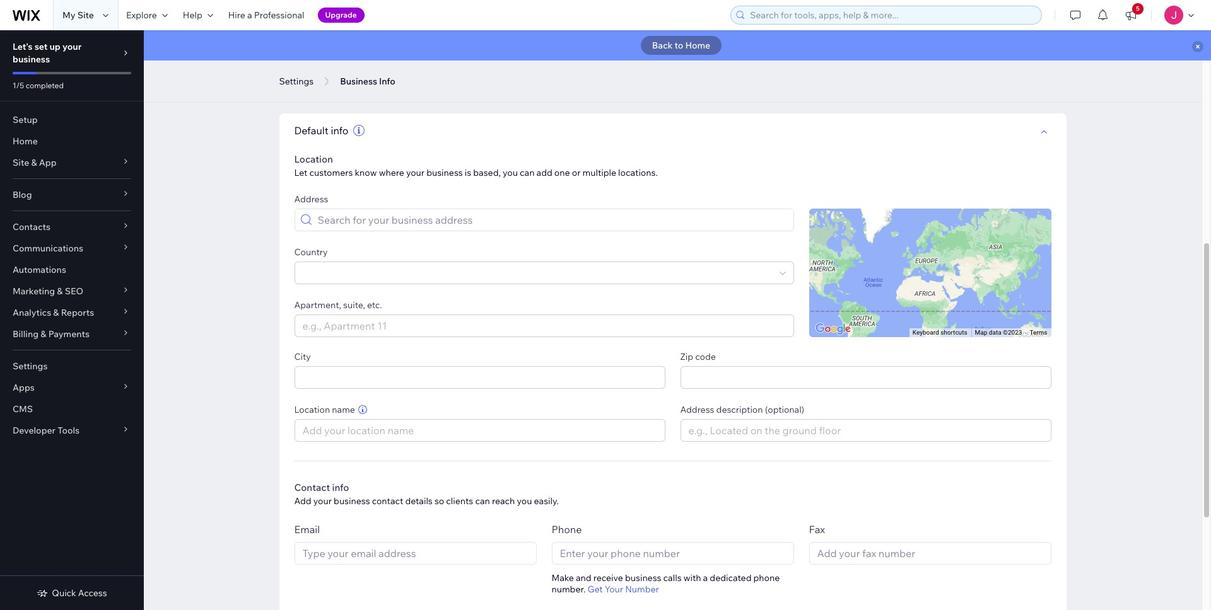Task type: vqa. For each thing, say whether or not it's contained in the screenshot.
THE FREE PLAN AVAILABLE
no



Task type: describe. For each thing, give the bounding box(es) containing it.
or
[[572, 167, 581, 179]]

dedicated
[[710, 573, 752, 584]]

sidebar element
[[0, 30, 144, 611]]

payments
[[48, 329, 90, 340]]

zip code
[[680, 351, 716, 363]]

business inside make and receive business calls with a dedicated phone number.
[[625, 573, 661, 584]]

you inside contact info add your business contact details so clients can reach you easily.
[[517, 496, 532, 507]]

setup
[[13, 114, 38, 126]]

your for info
[[313, 496, 332, 507]]

get your number
[[588, 584, 659, 596]]

a inside make and receive business calls with a dedicated phone number.
[[703, 573, 708, 584]]

back to home alert
[[144, 30, 1211, 61]]

contacts
[[13, 221, 50, 233]]

& for billing
[[41, 329, 46, 340]]

default
[[294, 124, 329, 137]]

settings button
[[273, 72, 320, 91]]

location and contact info
[[279, 70, 440, 86]]

5 button
[[1117, 0, 1145, 30]]

0 vertical spatial contact
[[364, 70, 413, 86]]

apps
[[13, 382, 35, 394]]

one
[[554, 167, 570, 179]]

billing & payments
[[13, 329, 90, 340]]

make and receive business calls with a dedicated phone number.
[[552, 573, 780, 596]]

get your number button
[[588, 584, 659, 596]]

address for address
[[294, 194, 328, 205]]

marketing & seo
[[13, 286, 83, 297]]

communications
[[13, 243, 83, 254]]

info for default info
[[331, 124, 349, 137]]

apartment,
[[294, 300, 341, 311]]

terms
[[1030, 329, 1048, 336]]

developer tools button
[[0, 420, 144, 442]]

clients
[[446, 496, 473, 507]]

reports
[[61, 307, 94, 319]]

and for receive
[[576, 573, 592, 584]]

quick access
[[52, 588, 107, 599]]

multiple
[[583, 167, 616, 179]]

location let customers know where your business is based, you can add one or multiple locations.
[[294, 153, 658, 179]]

Enter your phone number field
[[556, 543, 790, 565]]

hire
[[228, 9, 245, 21]]

my
[[62, 9, 75, 21]]

home link
[[0, 131, 144, 152]]

with
[[684, 573, 701, 584]]

code
[[695, 351, 716, 363]]

help
[[183, 9, 202, 21]]

description
[[716, 404, 763, 416]]

explore
[[126, 9, 157, 21]]

easily.
[[534, 496, 559, 507]]

cms link
[[0, 399, 144, 420]]

address for address description (optional)
[[680, 404, 714, 416]]

communications button
[[0, 238, 144, 259]]

email
[[294, 524, 320, 536]]

contact info add your business contact details so clients can reach you easily.
[[294, 482, 559, 507]]

Search for tools, apps, help & more... field
[[746, 6, 1038, 24]]

customers
[[309, 167, 353, 179]]

reach
[[492, 496, 515, 507]]

1/5
[[13, 81, 24, 90]]

calls
[[663, 573, 682, 584]]

0 horizontal spatial a
[[247, 9, 252, 21]]

my site
[[62, 9, 94, 21]]

Add your location name field
[[299, 420, 661, 442]]

location for let
[[294, 153, 333, 165]]

setup link
[[0, 109, 144, 131]]

where
[[379, 167, 404, 179]]

number
[[625, 584, 659, 596]]

marketing & seo button
[[0, 281, 144, 302]]

fax
[[809, 524, 825, 536]]

professional
[[254, 9, 304, 21]]

billing
[[13, 329, 39, 340]]

analytics & reports
[[13, 307, 94, 319]]

country
[[294, 247, 328, 258]]

e.g., Apartment 11 field
[[299, 315, 790, 337]]

details
[[405, 496, 433, 507]]

map
[[975, 329, 988, 336]]

upgrade button
[[318, 8, 365, 23]]

data
[[989, 329, 1002, 336]]

so
[[435, 496, 444, 507]]



Task type: locate. For each thing, give the bounding box(es) containing it.
e.g., Located on the ground floor field
[[685, 420, 1047, 442]]

business right add
[[334, 496, 370, 507]]

keyboard shortcuts button
[[913, 329, 968, 338]]

Search for your business address field
[[314, 209, 790, 231]]

location name
[[294, 404, 355, 416]]

hire a professional
[[228, 9, 304, 21]]

2 vertical spatial location
[[294, 404, 330, 416]]

developer
[[13, 425, 56, 437]]

business
[[340, 76, 377, 87]]

info right "info" on the left top of page
[[416, 70, 440, 86]]

1 horizontal spatial address
[[680, 404, 714, 416]]

home down setup
[[13, 136, 38, 147]]

1 vertical spatial you
[[517, 496, 532, 507]]

back
[[652, 40, 673, 51]]

blog button
[[0, 184, 144, 206]]

phone
[[754, 573, 780, 584]]

location left business
[[279, 70, 334, 86]]

& for marketing
[[57, 286, 63, 297]]

quick
[[52, 588, 76, 599]]

is
[[465, 167, 471, 179]]

name
[[332, 404, 355, 416]]

add
[[294, 496, 311, 507]]

0 vertical spatial a
[[247, 9, 252, 21]]

business inside let's set up your business
[[13, 54, 50, 65]]

seo
[[65, 286, 83, 297]]

back to home
[[652, 40, 711, 51]]

info
[[416, 70, 440, 86], [331, 124, 349, 137], [332, 482, 349, 494]]

analytics & reports button
[[0, 302, 144, 324]]

0 vertical spatial your
[[62, 41, 82, 52]]

map data ©2023
[[975, 329, 1022, 336]]

location for name
[[294, 404, 330, 416]]

1 vertical spatial settings
[[13, 361, 48, 372]]

0 vertical spatial and
[[337, 70, 361, 86]]

1 horizontal spatial a
[[703, 573, 708, 584]]

settings inside sidebar element
[[13, 361, 48, 372]]

automations
[[13, 264, 66, 276]]

you right based,
[[503, 167, 518, 179]]

2 vertical spatial your
[[313, 496, 332, 507]]

phone
[[552, 524, 582, 536]]

0 horizontal spatial and
[[337, 70, 361, 86]]

location inside location let customers know where your business is based, you can add one or multiple locations.
[[294, 153, 333, 165]]

0 vertical spatial home
[[685, 40, 711, 51]]

access
[[78, 588, 107, 599]]

know
[[355, 167, 377, 179]]

locations.
[[618, 167, 658, 179]]

info right the default
[[331, 124, 349, 137]]

your inside let's set up your business
[[62, 41, 82, 52]]

number.
[[552, 584, 586, 596]]

& for site
[[31, 157, 37, 168]]

1 vertical spatial home
[[13, 136, 38, 147]]

and inside make and receive business calls with a dedicated phone number.
[[576, 573, 592, 584]]

your right 'up'
[[62, 41, 82, 52]]

site inside popup button
[[13, 157, 29, 168]]

0 vertical spatial address
[[294, 194, 328, 205]]

home inside 'button'
[[685, 40, 711, 51]]

location for and
[[279, 70, 334, 86]]

& right billing
[[41, 329, 46, 340]]

you inside location let customers know where your business is based, you can add one or multiple locations.
[[503, 167, 518, 179]]

blog
[[13, 189, 32, 201]]

marketing
[[13, 286, 55, 297]]

back to home button
[[641, 36, 722, 55]]

a
[[247, 9, 252, 21], [703, 573, 708, 584]]

receive
[[594, 573, 623, 584]]

a right with on the bottom right
[[703, 573, 708, 584]]

can left add
[[520, 167, 535, 179]]

settings
[[279, 76, 314, 87], [13, 361, 48, 372]]

get
[[588, 584, 603, 596]]

and right the "make"
[[576, 573, 592, 584]]

make
[[552, 573, 574, 584]]

1 vertical spatial contact
[[372, 496, 403, 507]]

upgrade
[[325, 10, 357, 20]]

a right 'hire'
[[247, 9, 252, 21]]

business inside location let customers know where your business is based, you can add one or multiple locations.
[[427, 167, 463, 179]]

your down contact
[[313, 496, 332, 507]]

settings for settings link
[[13, 361, 48, 372]]

add
[[537, 167, 553, 179]]

contact
[[364, 70, 413, 86], [372, 496, 403, 507]]

1 horizontal spatial can
[[520, 167, 535, 179]]

based,
[[473, 167, 501, 179]]

1 vertical spatial site
[[13, 157, 29, 168]]

1 horizontal spatial home
[[685, 40, 711, 51]]

home inside sidebar element
[[13, 136, 38, 147]]

settings inside button
[[279, 76, 314, 87]]

tools
[[58, 425, 80, 437]]

your inside location let customers know where your business is based, you can add one or multiple locations.
[[406, 167, 425, 179]]

site right my
[[77, 9, 94, 21]]

home right to
[[685, 40, 711, 51]]

can left reach
[[475, 496, 490, 507]]

and for contact
[[337, 70, 361, 86]]

& left reports
[[53, 307, 59, 319]]

automations link
[[0, 259, 144, 281]]

1 vertical spatial address
[[680, 404, 714, 416]]

Add your fax number field
[[814, 543, 1047, 565]]

your for set
[[62, 41, 82, 52]]

1 vertical spatial and
[[576, 573, 592, 584]]

0 horizontal spatial can
[[475, 496, 490, 507]]

location left name
[[294, 404, 330, 416]]

1 vertical spatial location
[[294, 153, 333, 165]]

completed
[[26, 81, 64, 90]]

cms
[[13, 404, 33, 415]]

business info button
[[334, 72, 402, 91]]

keyboard shortcuts
[[913, 329, 968, 336]]

and left "info" on the left top of page
[[337, 70, 361, 86]]

0 vertical spatial info
[[416, 70, 440, 86]]

address left description
[[680, 404, 714, 416]]

info inside contact info add your business contact details so clients can reach you easily.
[[332, 482, 349, 494]]

settings up "apps"
[[13, 361, 48, 372]]

address
[[294, 194, 328, 205], [680, 404, 714, 416]]

can inside contact info add your business contact details so clients can reach you easily.
[[475, 496, 490, 507]]

1 vertical spatial a
[[703, 573, 708, 584]]

1 horizontal spatial settings
[[279, 76, 314, 87]]

hire a professional link
[[221, 0, 312, 30]]

site left app
[[13, 157, 29, 168]]

help button
[[175, 0, 221, 30]]

None field
[[299, 367, 661, 389], [685, 367, 1047, 389], [299, 367, 661, 389], [685, 367, 1047, 389]]

2 vertical spatial info
[[332, 482, 349, 494]]

business down let's
[[13, 54, 50, 65]]

1 vertical spatial your
[[406, 167, 425, 179]]

& left seo
[[57, 286, 63, 297]]

2 horizontal spatial your
[[406, 167, 425, 179]]

& left app
[[31, 157, 37, 168]]

business
[[13, 54, 50, 65], [427, 167, 463, 179], [334, 496, 370, 507], [625, 573, 661, 584]]

apartment, suite, etc.
[[294, 300, 382, 311]]

map region
[[809, 209, 1051, 338]]

terms link
[[1030, 329, 1048, 336]]

©2023
[[1003, 329, 1022, 336]]

1 horizontal spatial your
[[313, 496, 332, 507]]

business left is on the top left of the page
[[427, 167, 463, 179]]

set
[[35, 41, 48, 52]]

info right contact
[[332, 482, 349, 494]]

your right the where on the left of page
[[406, 167, 425, 179]]

city
[[294, 351, 311, 363]]

1 vertical spatial can
[[475, 496, 490, 507]]

site & app
[[13, 157, 57, 168]]

0 vertical spatial site
[[77, 9, 94, 21]]

& inside popup button
[[53, 307, 59, 319]]

& inside popup button
[[31, 157, 37, 168]]

business inside contact info add your business contact details so clients can reach you easily.
[[334, 496, 370, 507]]

0 horizontal spatial site
[[13, 157, 29, 168]]

0 horizontal spatial your
[[62, 41, 82, 52]]

keyboard
[[913, 329, 939, 336]]

up
[[50, 41, 60, 52]]

info
[[379, 76, 395, 87]]

0 vertical spatial you
[[503, 167, 518, 179]]

you right reach
[[517, 496, 532, 507]]

business left calls
[[625, 573, 661, 584]]

billing & payments button
[[0, 324, 144, 345]]

site
[[77, 9, 94, 21], [13, 157, 29, 168]]

0 horizontal spatial settings
[[13, 361, 48, 372]]

0 horizontal spatial address
[[294, 194, 328, 205]]

location up let
[[294, 153, 333, 165]]

0 horizontal spatial home
[[13, 136, 38, 147]]

1 horizontal spatial site
[[77, 9, 94, 21]]

location
[[279, 70, 334, 86], [294, 153, 333, 165], [294, 404, 330, 416]]

google image
[[812, 321, 854, 338]]

0 vertical spatial location
[[279, 70, 334, 86]]

app
[[39, 157, 57, 168]]

1 horizontal spatial and
[[576, 573, 592, 584]]

info for contact info add your business contact details so clients can reach you easily.
[[332, 482, 349, 494]]

your inside contact info add your business contact details so clients can reach you easily.
[[313, 496, 332, 507]]

default info
[[294, 124, 349, 137]]

1/5 completed
[[13, 81, 64, 90]]

contact
[[294, 482, 330, 494]]

can inside location let customers know where your business is based, you can add one or multiple locations.
[[520, 167, 535, 179]]

settings for settings button
[[279, 76, 314, 87]]

let's
[[13, 41, 33, 52]]

home
[[685, 40, 711, 51], [13, 136, 38, 147]]

0 vertical spatial can
[[520, 167, 535, 179]]

address down let
[[294, 194, 328, 205]]

contact inside contact info add your business contact details so clients can reach you easily.
[[372, 496, 403, 507]]

etc.
[[367, 300, 382, 311]]

(optional)
[[765, 404, 805, 416]]

Type your email address field
[[299, 543, 532, 565]]

apps button
[[0, 377, 144, 399]]

0 vertical spatial settings
[[279, 76, 314, 87]]

business info
[[340, 76, 395, 87]]

settings up the default
[[279, 76, 314, 87]]

1 vertical spatial info
[[331, 124, 349, 137]]

& for analytics
[[53, 307, 59, 319]]



